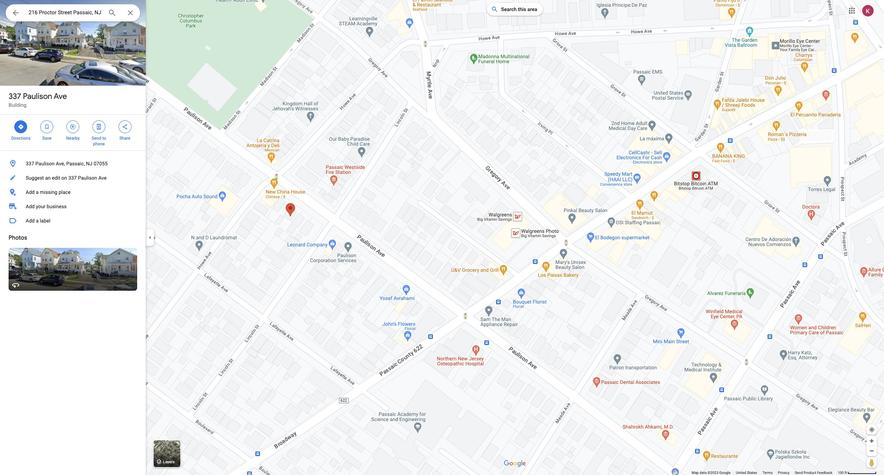 Task type: vqa. For each thing, say whether or not it's contained in the screenshot.
07055
yes



Task type: describe. For each thing, give the bounding box(es) containing it.
add your business
[[26, 204, 67, 209]]

feedback
[[817, 471, 832, 475]]

search this area
[[501, 6, 537, 12]]

07055
[[94, 161, 108, 166]]

337 paulison ave, passaic, nj 07055 button
[[0, 156, 146, 171]]

on
[[61, 175, 67, 181]]

suggest an edit on 337 paulison ave
[[26, 175, 107, 181]]

add a missing place
[[26, 189, 71, 195]]

place
[[59, 189, 71, 195]]

united
[[736, 471, 746, 475]]


[[122, 123, 128, 131]]

business
[[47, 204, 67, 209]]

ft
[[845, 471, 847, 475]]


[[70, 123, 76, 131]]

suggest an edit on 337 paulison ave button
[[0, 171, 146, 185]]

label
[[40, 218, 50, 224]]

building
[[9, 102, 26, 108]]

add for add your business
[[26, 204, 35, 209]]

share
[[119, 136, 130, 141]]

footer inside google maps element
[[692, 470, 838, 475]]

add a missing place button
[[0, 185, 146, 199]]

add a label
[[26, 218, 50, 224]]

show street view coverage image
[[867, 457, 877, 468]]

google maps element
[[0, 0, 884, 475]]

area
[[527, 6, 537, 12]]

100 ft
[[838, 471, 847, 475]]

337 for ave,
[[26, 161, 34, 166]]

terms
[[763, 471, 773, 475]]

none field inside 216 proctor street passaic, nj 07055 field
[[29, 8, 102, 17]]

united states button
[[736, 470, 757, 475]]

send for send to phone
[[92, 136, 101, 141]]

photos
[[9, 234, 27, 241]]

privacy button
[[778, 470, 789, 475]]

united states
[[736, 471, 757, 475]]

send product feedback button
[[795, 470, 832, 475]]


[[96, 123, 102, 131]]

this
[[518, 6, 526, 12]]


[[44, 123, 50, 131]]

zoom in image
[[869, 438, 874, 444]]

ave,
[[56, 161, 65, 166]]

to
[[102, 136, 106, 141]]


[[18, 123, 24, 131]]

directions
[[11, 136, 30, 141]]

100
[[838, 471, 844, 475]]

send for send product feedback
[[795, 471, 803, 475]]

collapse side panel image
[[146, 234, 154, 241]]

suggest
[[26, 175, 44, 181]]

2 vertical spatial paulison
[[78, 175, 97, 181]]



Task type: locate. For each thing, give the bounding box(es) containing it.
a inside button
[[36, 189, 39, 195]]

0 horizontal spatial 337
[[9, 91, 21, 101]]

add inside button
[[26, 189, 35, 195]]

1 add from the top
[[26, 189, 35, 195]]

paulison up 'building' on the left top of page
[[23, 91, 52, 101]]

337 up 'building' on the left top of page
[[9, 91, 21, 101]]

search this area button
[[487, 3, 543, 16]]

1 horizontal spatial 337
[[26, 161, 34, 166]]

show your location image
[[869, 426, 875, 433]]

1 vertical spatial a
[[36, 218, 39, 224]]

map data ©2023 google
[[692, 471, 731, 475]]

paulison
[[23, 91, 52, 101], [35, 161, 55, 166], [78, 175, 97, 181]]

ave
[[54, 91, 67, 101], [98, 175, 107, 181]]

add your business link
[[0, 199, 146, 214]]

0 vertical spatial send
[[92, 136, 101, 141]]

0 vertical spatial a
[[36, 189, 39, 195]]

nj
[[86, 161, 92, 166]]

None field
[[29, 8, 102, 17]]

337 right on
[[68, 175, 77, 181]]

1 a from the top
[[36, 189, 39, 195]]

add for add a missing place
[[26, 189, 35, 195]]

send up phone
[[92, 136, 101, 141]]

states
[[747, 471, 757, 475]]

a
[[36, 189, 39, 195], [36, 218, 39, 224]]

a left missing
[[36, 189, 39, 195]]

a inside button
[[36, 218, 39, 224]]

footer containing map data ©2023 google
[[692, 470, 838, 475]]

a for missing
[[36, 189, 39, 195]]

1 vertical spatial send
[[795, 471, 803, 475]]

phone
[[93, 141, 105, 146]]

337 up the suggest
[[26, 161, 34, 166]]

terms button
[[763, 470, 773, 475]]

 button
[[6, 4, 26, 23]]

3 add from the top
[[26, 218, 35, 224]]

paulison for ave
[[23, 91, 52, 101]]

0 vertical spatial add
[[26, 189, 35, 195]]

zoom out image
[[869, 448, 874, 454]]

337 inside 337 paulison ave building
[[9, 91, 21, 101]]

paulison down nj
[[78, 175, 97, 181]]

ave inside button
[[98, 175, 107, 181]]

add
[[26, 189, 35, 195], [26, 204, 35, 209], [26, 218, 35, 224]]

2 add from the top
[[26, 204, 35, 209]]

337 paulison ave main content
[[0, 0, 146, 475]]

0 horizontal spatial ave
[[54, 91, 67, 101]]

1 vertical spatial paulison
[[35, 161, 55, 166]]

privacy
[[778, 471, 789, 475]]

0 vertical spatial ave
[[54, 91, 67, 101]]

an
[[45, 175, 51, 181]]

search
[[501, 6, 517, 12]]

1 horizontal spatial ave
[[98, 175, 107, 181]]

337 paulison ave, passaic, nj 07055
[[26, 161, 108, 166]]

2 horizontal spatial 337
[[68, 175, 77, 181]]

2 vertical spatial 337
[[68, 175, 77, 181]]

0 vertical spatial 337
[[9, 91, 21, 101]]

missing
[[40, 189, 57, 195]]

paulison up an
[[35, 161, 55, 166]]

google
[[719, 471, 731, 475]]

a for label
[[36, 218, 39, 224]]

send
[[92, 136, 101, 141], [795, 471, 803, 475]]

paulison inside 337 paulison ave building
[[23, 91, 52, 101]]

1 vertical spatial ave
[[98, 175, 107, 181]]

passaic,
[[66, 161, 85, 166]]

2 a from the top
[[36, 218, 39, 224]]

0 horizontal spatial send
[[92, 136, 101, 141]]

337 paulison ave building
[[9, 91, 67, 108]]

1 horizontal spatial send
[[795, 471, 803, 475]]

ave inside 337 paulison ave building
[[54, 91, 67, 101]]

map
[[692, 471, 699, 475]]

add left your
[[26, 204, 35, 209]]

your
[[36, 204, 45, 209]]

 search field
[[6, 4, 140, 23]]

send inside send to phone
[[92, 136, 101, 141]]

add down the suggest
[[26, 189, 35, 195]]

send left product
[[795, 471, 803, 475]]

send to phone
[[92, 136, 106, 146]]

layers
[[163, 460, 175, 464]]

add left label at top
[[26, 218, 35, 224]]

actions for 337 paulison ave region
[[0, 115, 146, 150]]

google account: kenny nguyen  
(kenny.nguyen@adept.ai) image
[[862, 5, 874, 16]]

add a label button
[[0, 214, 146, 228]]


[[11, 8, 20, 18]]

2 vertical spatial add
[[26, 218, 35, 224]]

0 vertical spatial paulison
[[23, 91, 52, 101]]

1 vertical spatial add
[[26, 204, 35, 209]]

337
[[9, 91, 21, 101], [26, 161, 34, 166], [68, 175, 77, 181]]

paulison for ave,
[[35, 161, 55, 166]]

337 for ave
[[9, 91, 21, 101]]

a left label at top
[[36, 218, 39, 224]]

footer
[[692, 470, 838, 475]]

send product feedback
[[795, 471, 832, 475]]

216 Proctor Street Passaic, NJ 07055 field
[[6, 4, 140, 21]]

100 ft button
[[838, 471, 877, 475]]

©2023
[[708, 471, 718, 475]]

edit
[[52, 175, 60, 181]]

product
[[804, 471, 816, 475]]

add inside button
[[26, 218, 35, 224]]

nearby
[[66, 136, 80, 141]]

send inside send product feedback button
[[795, 471, 803, 475]]

add for add a label
[[26, 218, 35, 224]]

1 vertical spatial 337
[[26, 161, 34, 166]]

data
[[700, 471, 707, 475]]

save
[[42, 136, 51, 141]]



